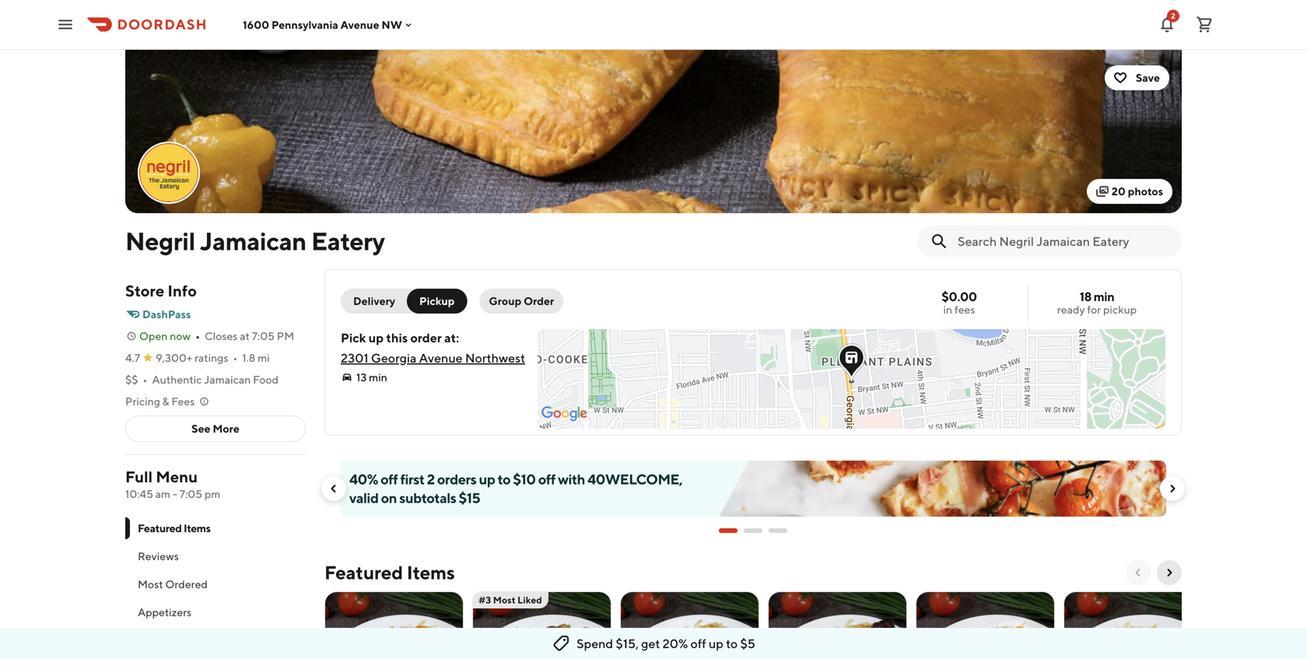Task type: describe. For each thing, give the bounding box(es) containing it.
min for 13
[[369, 371, 387, 384]]

powered by google image
[[542, 406, 588, 422]]

spend
[[577, 636, 614, 651]]

1 horizontal spatial off
[[538, 471, 556, 488]]

pricing
[[125, 395, 160, 408]]

curried chicken dinner image
[[473, 592, 611, 659]]

pricing & fees button
[[125, 394, 210, 409]]

avenue inside pick up this order at: 2301 georgia avenue northwest
[[419, 351, 463, 365]]

store info
[[125, 282, 197, 300]]

most inside button
[[493, 595, 516, 606]]

items inside heading
[[407, 562, 455, 584]]

featured inside heading
[[325, 562, 403, 584]]

$$ • authentic jamaican food
[[125, 373, 279, 386]]

first
[[400, 471, 425, 488]]

info
[[168, 282, 197, 300]]

40welcome,
[[588, 471, 683, 488]]

pick up this order at: 2301 georgia avenue northwest
[[341, 330, 525, 365]]

$5
[[740, 636, 756, 651]]

10:45
[[125, 488, 153, 500]]

this
[[386, 330, 408, 345]]

0 vertical spatial jamaican
[[200, 227, 307, 256]]

appetizers
[[138, 606, 192, 619]]

pennsylvania
[[272, 18, 338, 31]]

up for 40%
[[479, 471, 495, 488]]

for
[[1088, 303, 1102, 316]]

&
[[162, 395, 169, 408]]

full
[[125, 468, 153, 486]]

pm
[[277, 330, 294, 342]]

0 vertical spatial featured
[[138, 522, 182, 535]]

orders
[[437, 471, 477, 488]]

menu
[[156, 468, 198, 486]]

$0.00 in fees
[[942, 289, 977, 316]]

Item Search search field
[[958, 233, 1170, 250]]

notification bell image
[[1158, 15, 1177, 34]]

0 vertical spatial avenue
[[341, 18, 379, 31]]

20 photos button
[[1087, 179, 1173, 204]]

2 horizontal spatial off
[[691, 636, 707, 651]]

ordered
[[165, 578, 208, 591]]

min for 18
[[1094, 289, 1115, 304]]

valid
[[349, 490, 379, 506]]

see
[[192, 422, 211, 435]]

map region
[[394, 269, 1191, 468]]

at:
[[444, 330, 459, 345]]

pricing & fees
[[125, 395, 195, 408]]

$0.00
[[942, 289, 977, 304]]

-
[[173, 488, 177, 500]]

18
[[1080, 289, 1092, 304]]

goat dinnner image
[[917, 592, 1055, 659]]

nw
[[382, 18, 402, 31]]

1600 pennsylvania avenue nw
[[243, 18, 402, 31]]

food
[[253, 373, 279, 386]]

fees
[[955, 303, 976, 316]]

$$
[[125, 373, 138, 386]]

subtotals
[[399, 490, 456, 506]]

now
[[170, 330, 191, 342]]

spend $15, get 20% off up to $5
[[577, 636, 756, 651]]

0 vertical spatial •
[[195, 330, 200, 342]]

most ordered button
[[125, 571, 306, 599]]

pickup
[[1104, 303, 1137, 316]]

4.7
[[125, 351, 140, 364]]

select promotional banner element
[[719, 517, 788, 545]]

0 horizontal spatial •
[[143, 373, 147, 386]]

1.8
[[242, 351, 256, 364]]

order
[[524, 295, 554, 307]]

2 horizontal spatial •
[[233, 351, 238, 364]]

13 min
[[356, 371, 387, 384]]

northwest
[[465, 351, 525, 365]]

reviews
[[138, 550, 179, 563]]

1600
[[243, 18, 269, 31]]

0 vertical spatial next button of carousel image
[[1167, 483, 1179, 495]]

to for $5
[[726, 636, 738, 651]]

pick
[[341, 330, 366, 345]]

#3 most liked
[[479, 595, 542, 606]]

0 horizontal spatial previous button of carousel image
[[328, 483, 340, 495]]

authentic
[[152, 373, 202, 386]]

9,300+ ratings •
[[156, 351, 238, 364]]

1600 pennsylvania avenue nw button
[[243, 18, 415, 31]]



Task type: vqa. For each thing, say whether or not it's contained in the screenshot.
Shroomami image's Add item to cart icon
no



Task type: locate. For each thing, give the bounding box(es) containing it.
most
[[138, 578, 163, 591], [493, 595, 516, 606]]

2 horizontal spatial up
[[709, 636, 724, 651]]

1 vertical spatial next button of carousel image
[[1164, 567, 1176, 579]]

featured up 'oxtail dinner' image
[[325, 562, 403, 584]]

reviews button
[[125, 543, 306, 571]]

0 vertical spatial 2
[[1172, 11, 1176, 20]]

negril
[[125, 227, 195, 256]]

$15,
[[616, 636, 639, 651]]

most ordered
[[138, 578, 208, 591]]

1 horizontal spatial most
[[493, 595, 516, 606]]

fees
[[172, 395, 195, 408]]

2 vertical spatial •
[[143, 373, 147, 386]]

to left $10
[[498, 471, 511, 488]]

most inside button
[[138, 578, 163, 591]]

0 horizontal spatial off
[[381, 471, 398, 488]]

off up on
[[381, 471, 398, 488]]

1 vertical spatial featured items
[[325, 562, 455, 584]]

0 vertical spatial most
[[138, 578, 163, 591]]

jamaican
[[200, 227, 307, 256], [204, 373, 251, 386]]

open now
[[139, 330, 191, 342]]

liked
[[518, 595, 542, 606]]

up inside 40% off first 2 orders up to $10 off with 40welcome, valid on subtotals $15
[[479, 471, 495, 488]]

delivery
[[353, 295, 395, 307]]

negril jamaican eatery
[[125, 227, 385, 256]]

1 horizontal spatial 2
[[1172, 11, 1176, 20]]

1 horizontal spatial items
[[407, 562, 455, 584]]

1 vertical spatial •
[[233, 351, 238, 364]]

min right the 13
[[369, 371, 387, 384]]

0 horizontal spatial min
[[369, 371, 387, 384]]

#3 most liked button
[[472, 592, 612, 659]]

off right $10
[[538, 471, 556, 488]]

min inside 18 min ready for pickup
[[1094, 289, 1115, 304]]

•
[[195, 330, 200, 342], [233, 351, 238, 364], [143, 373, 147, 386]]

1 vertical spatial 2
[[427, 471, 435, 488]]

up for spend
[[709, 636, 724, 651]]

2 inside 40% off first 2 orders up to $10 off with 40welcome, valid on subtotals $15
[[427, 471, 435, 488]]

see more
[[192, 422, 240, 435]]

• right now
[[195, 330, 200, 342]]

previous button of carousel image
[[328, 483, 340, 495], [1133, 567, 1145, 579]]

2 left 0 items, open order cart image
[[1172, 11, 1176, 20]]

• closes at 7:05 pm
[[195, 330, 294, 342]]

0 horizontal spatial most
[[138, 578, 163, 591]]

13
[[356, 371, 367, 384]]

2301 georgia avenue northwest link
[[341, 351, 525, 365]]

off right "20%"
[[691, 636, 707, 651]]

order
[[411, 330, 442, 345]]

featured items heading
[[325, 560, 455, 585]]

1 horizontal spatial featured items
[[325, 562, 455, 584]]

avenue down at:
[[419, 351, 463, 365]]

am
[[155, 488, 171, 500]]

1 vertical spatial jamaican
[[204, 373, 251, 386]]

items up reviews button
[[184, 522, 211, 535]]

1 horizontal spatial up
[[479, 471, 495, 488]]

items up 'oxtail dinner' image
[[407, 562, 455, 584]]

up up $15
[[479, 471, 495, 488]]

ratings
[[195, 351, 228, 364]]

20 photos
[[1112, 185, 1164, 198]]

2 right the first
[[427, 471, 435, 488]]

1 vertical spatial up
[[479, 471, 495, 488]]

ready
[[1058, 303, 1086, 316]]

featured items up reviews in the bottom left of the page
[[138, 522, 211, 535]]

photos
[[1128, 185, 1164, 198]]

avenue left nw
[[341, 18, 379, 31]]

fricasse chicken (brown stew)  dinner image
[[1065, 592, 1203, 659]]

pm
[[205, 488, 221, 500]]

0 horizontal spatial 7:05
[[180, 488, 202, 500]]

7:05 right -
[[180, 488, 202, 500]]

group order button
[[480, 289, 564, 314]]

see more button
[[126, 416, 305, 441]]

1 vertical spatial items
[[407, 562, 455, 584]]

0 vertical spatial up
[[369, 330, 384, 345]]

0 vertical spatial min
[[1094, 289, 1115, 304]]

Pickup radio
[[407, 289, 467, 314]]

0 horizontal spatial avenue
[[341, 18, 379, 31]]

off
[[381, 471, 398, 488], [538, 471, 556, 488], [691, 636, 707, 651]]

open menu image
[[56, 15, 75, 34]]

0 horizontal spatial to
[[498, 471, 511, 488]]

1 vertical spatial 7:05
[[180, 488, 202, 500]]

eatery
[[311, 227, 385, 256]]

0 vertical spatial to
[[498, 471, 511, 488]]

18 min ready for pickup
[[1058, 289, 1137, 316]]

1.8 mi
[[242, 351, 270, 364]]

up
[[369, 330, 384, 345], [479, 471, 495, 488], [709, 636, 724, 651]]

avenue
[[341, 18, 379, 31], [419, 351, 463, 365]]

$10
[[513, 471, 536, 488]]

appetizers button
[[125, 599, 306, 627]]

most right #3
[[493, 595, 516, 606]]

most down reviews in the bottom left of the page
[[138, 578, 163, 591]]

2
[[1172, 11, 1176, 20], [427, 471, 435, 488]]

1 vertical spatial min
[[369, 371, 387, 384]]

order methods option group
[[341, 289, 467, 314]]

40% off first 2 orders up to $10 off with 40welcome, valid on subtotals $15
[[349, 471, 683, 506]]

negril jamaican eatery image
[[125, 50, 1182, 213], [139, 143, 198, 202]]

save
[[1136, 71, 1161, 84]]

1 vertical spatial previous button of carousel image
[[1133, 567, 1145, 579]]

0 horizontal spatial up
[[369, 330, 384, 345]]

1 horizontal spatial previous button of carousel image
[[1133, 567, 1145, 579]]

georgia
[[371, 351, 417, 365]]

1 horizontal spatial to
[[726, 636, 738, 651]]

1 horizontal spatial avenue
[[419, 351, 463, 365]]

1 horizontal spatial 7:05
[[252, 330, 275, 342]]

pickup
[[420, 295, 455, 307]]

to inside 40% off first 2 orders up to $10 off with 40welcome, valid on subtotals $15
[[498, 471, 511, 488]]

0 horizontal spatial items
[[184, 522, 211, 535]]

jerk chicken dinner image
[[621, 592, 759, 659]]

up inside pick up this order at: 2301 georgia avenue northwest
[[369, 330, 384, 345]]

• left 1.8 at left bottom
[[233, 351, 238, 364]]

up left $5
[[709, 636, 724, 651]]

open
[[139, 330, 168, 342]]

7:05 inside full menu 10:45 am - 7:05 pm
[[180, 488, 202, 500]]

previous button of carousel image left 40%
[[328, 483, 340, 495]]

at
[[240, 330, 250, 342]]

40%
[[349, 471, 378, 488]]

featured
[[138, 522, 182, 535], [325, 562, 403, 584]]

Delivery radio
[[341, 289, 417, 314]]

jerk drumettes dinner image
[[769, 592, 907, 659]]

in
[[944, 303, 953, 316]]

1 horizontal spatial •
[[195, 330, 200, 342]]

0 vertical spatial items
[[184, 522, 211, 535]]

1 vertical spatial most
[[493, 595, 516, 606]]

0 vertical spatial previous button of carousel image
[[328, 483, 340, 495]]

next button of carousel image
[[1167, 483, 1179, 495], [1164, 567, 1176, 579]]

dashpass
[[142, 308, 191, 321]]

previous button of carousel image up fricasse chicken (brown stew)  dinner "image"
[[1133, 567, 1145, 579]]

items
[[184, 522, 211, 535], [407, 562, 455, 584]]

on
[[381, 490, 397, 506]]

closes
[[205, 330, 238, 342]]

up left the this
[[369, 330, 384, 345]]

20
[[1112, 185, 1126, 198]]

to left $5
[[726, 636, 738, 651]]

group
[[489, 295, 522, 307]]

1 vertical spatial avenue
[[419, 351, 463, 365]]

1 horizontal spatial min
[[1094, 289, 1115, 304]]

1 horizontal spatial featured
[[325, 562, 403, 584]]

9,300+
[[156, 351, 192, 364]]

oxtail dinner image
[[325, 592, 463, 659]]

0 horizontal spatial 2
[[427, 471, 435, 488]]

0 vertical spatial 7:05
[[252, 330, 275, 342]]

7:05 right at
[[252, 330, 275, 342]]

2301
[[341, 351, 369, 365]]

full menu 10:45 am - 7:05 pm
[[125, 468, 221, 500]]

0 vertical spatial featured items
[[138, 522, 211, 535]]

featured items up 'oxtail dinner' image
[[325, 562, 455, 584]]

• right $$
[[143, 373, 147, 386]]

min
[[1094, 289, 1115, 304], [369, 371, 387, 384]]

featured up reviews in the bottom left of the page
[[138, 522, 182, 535]]

1 vertical spatial featured
[[325, 562, 403, 584]]

0 items, open order cart image
[[1196, 15, 1214, 34]]

0 horizontal spatial featured items
[[138, 522, 211, 535]]

7:05
[[252, 330, 275, 342], [180, 488, 202, 500]]

$15
[[459, 490, 480, 506]]

20%
[[663, 636, 688, 651]]

group order
[[489, 295, 554, 307]]

store
[[125, 282, 164, 300]]

mi
[[258, 351, 270, 364]]

0 horizontal spatial featured
[[138, 522, 182, 535]]

2 vertical spatial up
[[709, 636, 724, 651]]

save button
[[1105, 65, 1170, 90]]

with
[[558, 471, 585, 488]]

more
[[213, 422, 240, 435]]

min right 18
[[1094, 289, 1115, 304]]

to for $10
[[498, 471, 511, 488]]

to
[[498, 471, 511, 488], [726, 636, 738, 651]]

1 vertical spatial to
[[726, 636, 738, 651]]



